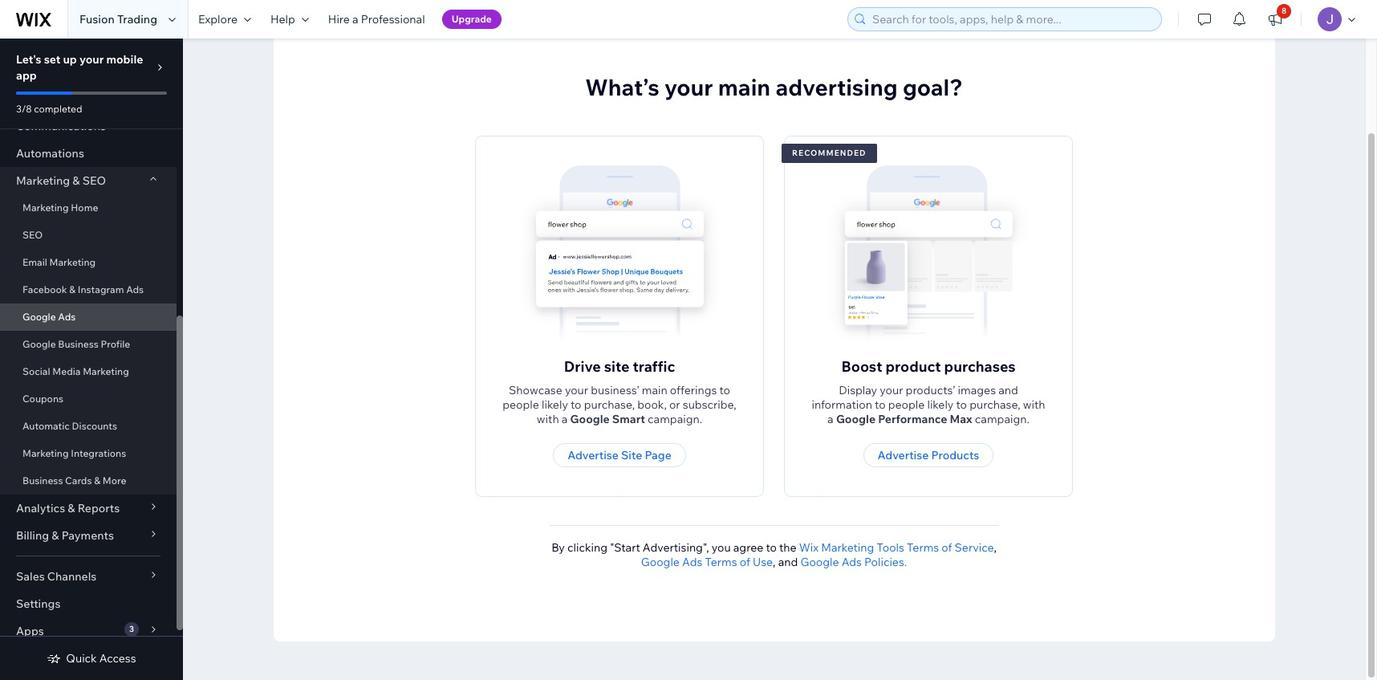 Task type: locate. For each thing, give the bounding box(es) containing it.
by clicking "start advertising", you agree to the wix marketing tools terms of service , google ads terms of use , and google ads policies.
[[552, 540, 997, 569]]

marketing integrations link
[[0, 440, 177, 467]]

advertise for product
[[878, 448, 929, 463]]

google for google smart campaign.
[[571, 412, 610, 427]]

business
[[58, 338, 99, 350], [22, 475, 63, 487]]

8 button
[[1258, 0, 1294, 39]]

to left the
[[766, 540, 777, 555]]

marketing & seo
[[16, 173, 106, 188]]

to
[[720, 383, 731, 398], [571, 398, 582, 412], [875, 398, 886, 412], [957, 398, 968, 412], [766, 540, 777, 555]]

likely
[[542, 398, 568, 412], [928, 398, 954, 412]]

marketing
[[16, 173, 70, 188], [22, 202, 69, 214], [49, 256, 96, 268], [83, 365, 129, 377], [22, 447, 69, 459], [822, 540, 875, 555]]

1 horizontal spatial likely
[[928, 398, 954, 412]]

communications
[[16, 119, 106, 133]]

of left use on the bottom right
[[740, 555, 751, 569]]

to inside by clicking "start advertising", you agree to the wix marketing tools terms of service , google ads terms of use , and google ads policies.
[[766, 540, 777, 555]]

business up social media marketing
[[58, 338, 99, 350]]

1 horizontal spatial main
[[719, 73, 771, 101]]

advertising
[[776, 73, 898, 101]]

ads left policies. on the bottom right of page
[[842, 555, 862, 569]]

&
[[73, 173, 80, 188], [69, 283, 76, 295], [94, 475, 100, 487], [68, 501, 75, 516], [52, 528, 59, 543]]

payments
[[62, 528, 114, 543]]

to right products' on the right bottom of the page
[[957, 398, 968, 412]]

google down business'
[[571, 412, 610, 427]]

1 horizontal spatial seo
[[82, 173, 106, 188]]

1 horizontal spatial campaign.
[[975, 412, 1030, 427]]

advertise products button
[[864, 443, 994, 467]]

1 likely from the left
[[542, 398, 568, 412]]

google right the
[[801, 555, 840, 569]]

your for display your products' images and information to people likely to purchase, with a
[[880, 383, 904, 398]]

advertise down the performance
[[878, 448, 929, 463]]

product
[[886, 358, 942, 376]]

purchase, down site
[[584, 398, 635, 412]]

to right information
[[875, 398, 886, 412]]

wix marketing tools terms of service link
[[800, 540, 994, 555]]

purchase, inside showcase your business' main offerings to people likely to purchase, book, or subscribe, with a
[[584, 398, 635, 412]]

a inside showcase your business' main offerings to people likely to purchase, book, or subscribe, with a
[[562, 412, 568, 427]]

and inside by clicking "start advertising", you agree to the wix marketing tools terms of service , google ads terms of use , and google ads policies.
[[779, 555, 798, 569]]

0 horizontal spatial a
[[353, 12, 359, 26]]

advertise site page
[[568, 448, 672, 463]]

& for seo
[[73, 173, 80, 188]]

& right facebook on the left of the page
[[69, 283, 76, 295]]

seo up email
[[22, 229, 43, 241]]

to right offerings
[[720, 383, 731, 398]]

google business profile
[[22, 338, 130, 350]]

marketing right wix at bottom
[[822, 540, 875, 555]]

google up social
[[22, 338, 56, 350]]

seo link
[[0, 222, 177, 249]]

your down product
[[880, 383, 904, 398]]

and right use on the bottom right
[[779, 555, 798, 569]]

your right up
[[79, 52, 104, 67]]

people inside display your products' images and information to people likely to purchase, with a
[[889, 398, 925, 412]]

with down showcase on the left of page
[[537, 412, 559, 427]]

quick
[[66, 651, 97, 666]]

your for what's your main advertising goal?
[[665, 73, 713, 101]]

business up 'analytics' at the left of the page
[[22, 475, 63, 487]]

google down display
[[837, 412, 876, 427]]

1 horizontal spatial people
[[889, 398, 925, 412]]

of left "service"
[[942, 540, 953, 555]]

terms left use on the bottom right
[[705, 555, 738, 569]]

0 horizontal spatial campaign.
[[648, 412, 703, 427]]

terms
[[907, 540, 940, 555], [705, 555, 738, 569]]

purchase,
[[584, 398, 635, 412], [970, 398, 1021, 412]]

a inside display your products' images and information to people likely to purchase, with a
[[828, 412, 834, 427]]

marketing integrations
[[22, 447, 126, 459]]

1 purchase, from the left
[[584, 398, 635, 412]]

2 advertise from the left
[[878, 448, 929, 463]]

settings
[[16, 597, 61, 611]]

marketing & seo button
[[0, 167, 177, 194]]

terms right tools
[[907, 540, 940, 555]]

& right "billing"
[[52, 528, 59, 543]]

1 horizontal spatial advertise
[[878, 448, 929, 463]]

campaign. down offerings
[[648, 412, 703, 427]]

you
[[712, 540, 731, 555]]

1 horizontal spatial ,
[[994, 540, 997, 555]]

social media marketing link
[[0, 358, 177, 385]]

automatic discounts
[[22, 420, 117, 432]]

automatic discounts link
[[0, 413, 177, 440]]

site
[[604, 358, 630, 376]]

0 horizontal spatial likely
[[542, 398, 568, 412]]

tools
[[877, 540, 905, 555]]

fusion trading
[[79, 12, 157, 26]]

0 horizontal spatial purchase,
[[584, 398, 635, 412]]

your inside let's set up your mobile app
[[79, 52, 104, 67]]

hire a professional
[[328, 12, 425, 26]]

google
[[22, 311, 56, 323], [22, 338, 56, 350], [571, 412, 610, 427], [837, 412, 876, 427], [641, 555, 680, 569], [801, 555, 840, 569]]

with right images
[[1024, 398, 1046, 412]]

seo
[[82, 173, 106, 188], [22, 229, 43, 241]]

help
[[271, 12, 295, 26]]

purchase, down purchases
[[970, 398, 1021, 412]]

2 purchase, from the left
[[970, 398, 1021, 412]]

main
[[719, 73, 771, 101], [642, 383, 668, 398]]

social media marketing
[[22, 365, 129, 377]]

google ads link
[[0, 304, 177, 331]]

0 vertical spatial and
[[999, 383, 1019, 398]]

of
[[942, 540, 953, 555], [740, 555, 751, 569]]

business'
[[591, 383, 640, 398]]

1 vertical spatial main
[[642, 383, 668, 398]]

your right what's
[[665, 73, 713, 101]]

email marketing
[[22, 256, 96, 268]]

subscribe,
[[683, 398, 737, 412]]

quick access
[[66, 651, 136, 666]]

1 horizontal spatial a
[[562, 412, 568, 427]]

0 vertical spatial business
[[58, 338, 99, 350]]

& left the reports
[[68, 501, 75, 516]]

your
[[79, 52, 104, 67], [665, 73, 713, 101], [565, 383, 589, 398], [880, 383, 904, 398]]

1 horizontal spatial of
[[942, 540, 953, 555]]

2 people from the left
[[889, 398, 925, 412]]

1 horizontal spatial and
[[999, 383, 1019, 398]]

marketing home link
[[0, 194, 177, 222]]

your for showcase your business' main offerings to people likely to purchase, book, or subscribe, with a
[[565, 383, 589, 398]]

& for reports
[[68, 501, 75, 516]]

your down drive
[[565, 383, 589, 398]]

traffic
[[633, 358, 676, 376]]

1 vertical spatial seo
[[22, 229, 43, 241]]

cards
[[65, 475, 92, 487]]

marketing down automatic
[[22, 447, 69, 459]]

0 horizontal spatial people
[[503, 398, 539, 412]]

page
[[645, 448, 672, 463]]

marketing down the profile at left
[[83, 365, 129, 377]]

1 horizontal spatial purchase,
[[970, 398, 1021, 412]]

& inside dropdown button
[[68, 501, 75, 516]]

1 vertical spatial and
[[779, 555, 798, 569]]

0 vertical spatial seo
[[82, 173, 106, 188]]

google down facebook on the left of the page
[[22, 311, 56, 323]]

google ads policies. link
[[801, 555, 908, 569]]

boost product purchases
[[842, 358, 1016, 376]]

marketing down automations
[[16, 173, 70, 188]]

0 horizontal spatial and
[[779, 555, 798, 569]]

& left more
[[94, 475, 100, 487]]

what's
[[586, 73, 660, 101]]

billing
[[16, 528, 49, 543]]

campaign.
[[648, 412, 703, 427], [975, 412, 1030, 427]]

automatic
[[22, 420, 70, 432]]

fusion
[[79, 12, 115, 26]]

completed
[[34, 103, 82, 115]]

0 horizontal spatial advertise
[[568, 448, 619, 463]]

& for payments
[[52, 528, 59, 543]]

showcase
[[509, 383, 563, 398]]

2 horizontal spatial a
[[828, 412, 834, 427]]

your inside display your products' images and information to people likely to purchase, with a
[[880, 383, 904, 398]]

and right images
[[999, 383, 1019, 398]]

and inside display your products' images and information to people likely to purchase, with a
[[999, 383, 1019, 398]]

marketing home
[[22, 202, 98, 214]]

site
[[622, 448, 643, 463]]

0 horizontal spatial ,
[[773, 555, 776, 569]]

campaign. down images
[[975, 412, 1030, 427]]

1 campaign. from the left
[[648, 412, 703, 427]]

& up home
[[73, 173, 80, 188]]

1 horizontal spatial with
[[1024, 398, 1046, 412]]

1 advertise from the left
[[568, 448, 619, 463]]

your inside showcase your business' main offerings to people likely to purchase, book, or subscribe, with a
[[565, 383, 589, 398]]

advertise left site
[[568, 448, 619, 463]]

2 likely from the left
[[928, 398, 954, 412]]

showcase your business' main offerings to people likely to purchase, book, or subscribe, with a
[[503, 383, 737, 427]]

upgrade
[[452, 13, 492, 25]]

more
[[103, 475, 126, 487]]

0 horizontal spatial with
[[537, 412, 559, 427]]

1 people from the left
[[503, 398, 539, 412]]

seo down the automations link
[[82, 173, 106, 188]]

a
[[353, 12, 359, 26], [562, 412, 568, 427], [828, 412, 834, 427]]

to down drive
[[571, 398, 582, 412]]

0 horizontal spatial main
[[642, 383, 668, 398]]

analytics
[[16, 501, 65, 516]]

facebook & instagram ads link
[[0, 276, 177, 304]]

with
[[1024, 398, 1046, 412], [537, 412, 559, 427]]

,
[[994, 540, 997, 555], [773, 555, 776, 569]]

google business profile link
[[0, 331, 177, 358]]



Task type: describe. For each thing, give the bounding box(es) containing it.
products'
[[906, 383, 956, 398]]

instagram
[[78, 283, 124, 295]]

likely inside showcase your business' main offerings to people likely to purchase, book, or subscribe, with a
[[542, 398, 568, 412]]

Search for tools, apps, help & more... field
[[868, 8, 1157, 31]]

display
[[839, 383, 878, 398]]

facebook & instagram ads
[[22, 283, 144, 295]]

service
[[955, 540, 994, 555]]

analytics & reports
[[16, 501, 120, 516]]

display your products' images and information to people likely to purchase, with a
[[812, 383, 1046, 427]]

google ads
[[22, 311, 76, 323]]

coupons link
[[0, 385, 177, 413]]

advertise products
[[878, 448, 980, 463]]

social
[[22, 365, 50, 377]]

email marketing link
[[0, 249, 177, 276]]

ads right instagram
[[126, 283, 144, 295]]

max
[[950, 412, 973, 427]]

drive
[[564, 358, 601, 376]]

upgrade button
[[442, 10, 502, 29]]

discounts
[[72, 420, 117, 432]]

channels
[[47, 569, 97, 584]]

seo inside popup button
[[82, 173, 106, 188]]

integrations
[[71, 447, 126, 459]]

recommended
[[793, 148, 867, 158]]

2 campaign. from the left
[[975, 412, 1030, 427]]

purchase, inside display your products' images and information to people likely to purchase, with a
[[970, 398, 1021, 412]]

information
[[812, 398, 873, 412]]

1 horizontal spatial terms
[[907, 540, 940, 555]]

ads left you
[[683, 555, 703, 569]]

settings link
[[0, 590, 177, 617]]

google for google performance max campaign.
[[837, 412, 876, 427]]

communications button
[[0, 112, 177, 140]]

0 horizontal spatial of
[[740, 555, 751, 569]]

google ads terms of use link
[[641, 555, 773, 569]]

goal?
[[903, 73, 963, 101]]

sales
[[16, 569, 45, 584]]

0 horizontal spatial seo
[[22, 229, 43, 241]]

book,
[[638, 398, 667, 412]]

clicking
[[568, 540, 608, 555]]

sidebar element
[[0, 0, 183, 680]]

marketing inside by clicking "start advertising", you agree to the wix marketing tools terms of service , google ads terms of use , and google ads policies.
[[822, 540, 875, 555]]

purchases
[[945, 358, 1016, 376]]

by
[[552, 540, 565, 555]]

the
[[780, 540, 797, 555]]

what's your main advertising goal?
[[586, 73, 963, 101]]

access
[[99, 651, 136, 666]]

advertising",
[[643, 540, 709, 555]]

ads up google business profile
[[58, 311, 76, 323]]

main inside showcase your business' main offerings to people likely to purchase, book, or subscribe, with a
[[642, 383, 668, 398]]

business cards & more link
[[0, 467, 177, 495]]

google right "start
[[641, 555, 680, 569]]

images
[[958, 383, 997, 398]]

profile
[[101, 338, 130, 350]]

mobile
[[106, 52, 143, 67]]

& for instagram
[[69, 283, 76, 295]]

google smart campaign.
[[571, 412, 703, 427]]

home
[[71, 202, 98, 214]]

explore
[[198, 12, 238, 26]]

analytics & reports button
[[0, 495, 177, 522]]

agree
[[734, 540, 764, 555]]

products
[[932, 448, 980, 463]]

set
[[44, 52, 61, 67]]

wix
[[800, 540, 819, 555]]

marketing down marketing & seo
[[22, 202, 69, 214]]

help button
[[261, 0, 319, 39]]

boost
[[842, 358, 883, 376]]

0 horizontal spatial terms
[[705, 555, 738, 569]]

billing & payments
[[16, 528, 114, 543]]

1 vertical spatial business
[[22, 475, 63, 487]]

let's
[[16, 52, 41, 67]]

advertise site page button
[[553, 443, 686, 467]]

apps
[[16, 624, 44, 638]]

hire
[[328, 12, 350, 26]]

quick access button
[[47, 651, 136, 666]]

automations link
[[0, 140, 177, 167]]

google for google ads
[[22, 311, 56, 323]]

media
[[52, 365, 81, 377]]

8
[[1282, 6, 1287, 16]]

3/8
[[16, 103, 32, 115]]

automations
[[16, 146, 84, 161]]

app
[[16, 68, 37, 83]]

"start
[[610, 540, 641, 555]]

coupons
[[22, 393, 63, 405]]

or
[[670, 398, 681, 412]]

0 vertical spatial main
[[719, 73, 771, 101]]

people inside showcase your business' main offerings to people likely to purchase, book, or subscribe, with a
[[503, 398, 539, 412]]

likely inside display your products' images and information to people likely to purchase, with a
[[928, 398, 954, 412]]

offerings
[[670, 383, 717, 398]]

with inside showcase your business' main offerings to people likely to purchase, book, or subscribe, with a
[[537, 412, 559, 427]]

marketing inside popup button
[[16, 173, 70, 188]]

with inside display your products' images and information to people likely to purchase, with a
[[1024, 398, 1046, 412]]

facebook
[[22, 283, 67, 295]]

let's set up your mobile app
[[16, 52, 143, 83]]

policies.
[[865, 555, 908, 569]]

advertise for site
[[568, 448, 619, 463]]

email
[[22, 256, 47, 268]]

hire a professional link
[[319, 0, 435, 39]]

google for google business profile
[[22, 338, 56, 350]]

marketing up facebook & instagram ads
[[49, 256, 96, 268]]

drive site traffic
[[564, 358, 676, 376]]

billing & payments button
[[0, 522, 177, 549]]

performance
[[879, 412, 948, 427]]



Task type: vqa. For each thing, say whether or not it's contained in the screenshot.
first campaign. from right
yes



